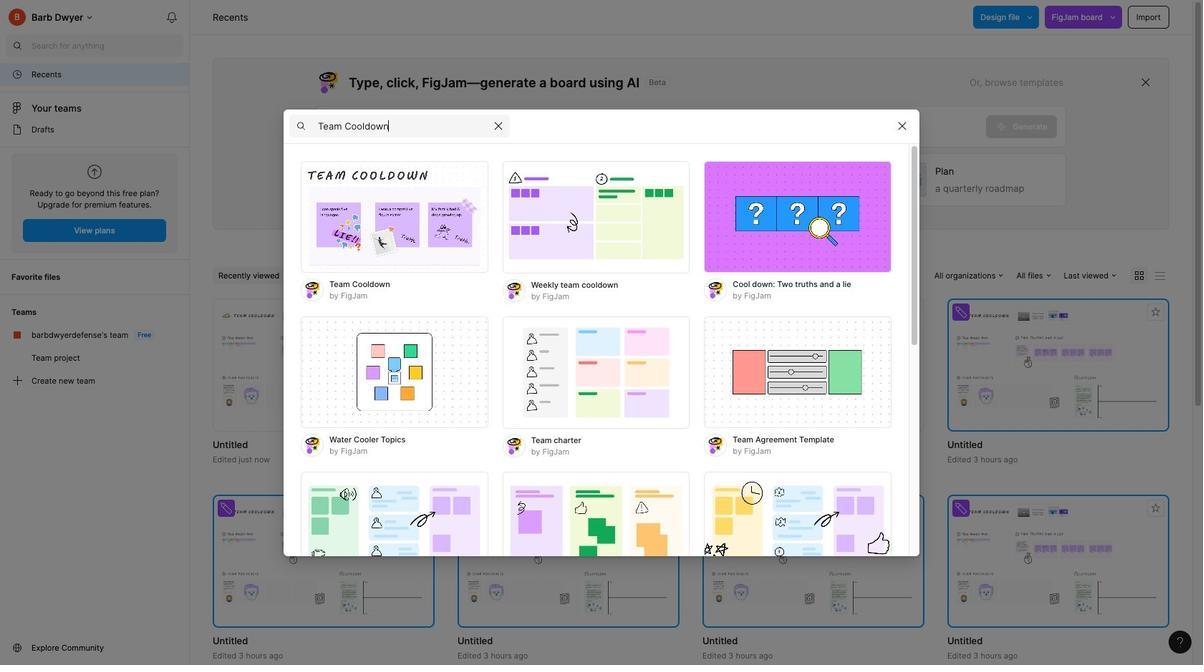 Task type: locate. For each thing, give the bounding box(es) containing it.
team charter image
[[503, 316, 690, 429]]

team weekly image
[[301, 472, 488, 584]]

team meeting agenda image
[[704, 472, 892, 584]]

bell 32 image
[[160, 6, 183, 29]]

dialog
[[284, 109, 920, 665]]

recent 16 image
[[11, 69, 23, 80]]

search 32 image
[[6, 34, 29, 57]]

community 16 image
[[11, 643, 23, 654]]

file thumbnail image
[[220, 308, 428, 423], [465, 308, 673, 423], [710, 308, 918, 423], [955, 308, 1163, 423], [220, 504, 428, 619], [465, 504, 673, 619], [710, 504, 918, 619], [955, 504, 1163, 619]]

water cooler topics image
[[301, 316, 488, 429]]

team stand up image
[[503, 472, 690, 584]]

Search for anything text field
[[32, 40, 183, 52]]



Task type: describe. For each thing, give the bounding box(es) containing it.
Search templates text field
[[318, 117, 487, 135]]

team cooldown image
[[301, 161, 488, 273]]

weekly team cooldown image
[[503, 161, 690, 273]]

Ex: A weekly team meeting, starting with an ice breaker field
[[317, 107, 987, 147]]

cool down: two truths and a lie image
[[704, 161, 892, 273]]

page 16 image
[[11, 124, 23, 135]]

team agreement template image
[[704, 316, 892, 429]]



